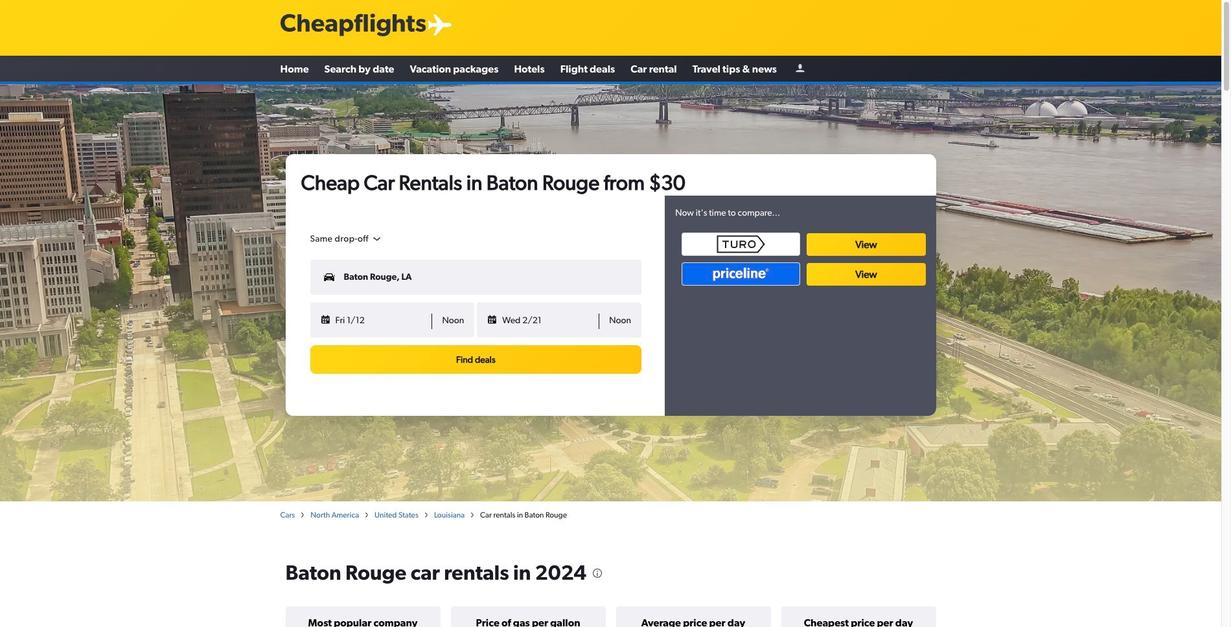 Task type: describe. For each thing, give the bounding box(es) containing it.
priceline image
[[682, 263, 801, 286]]

autoeurope image
[[826, 265, 891, 276]]

turo image
[[682, 233, 801, 256]]



Task type: locate. For each thing, give the bounding box(es) containing it.
baton rouge image
[[0, 84, 1222, 502]]

None text field
[[310, 260, 642, 295]]

Car drop-off location Same drop-off field
[[310, 233, 383, 245]]

None text field
[[310, 303, 642, 338]]

expedia image
[[711, 263, 776, 277]]



